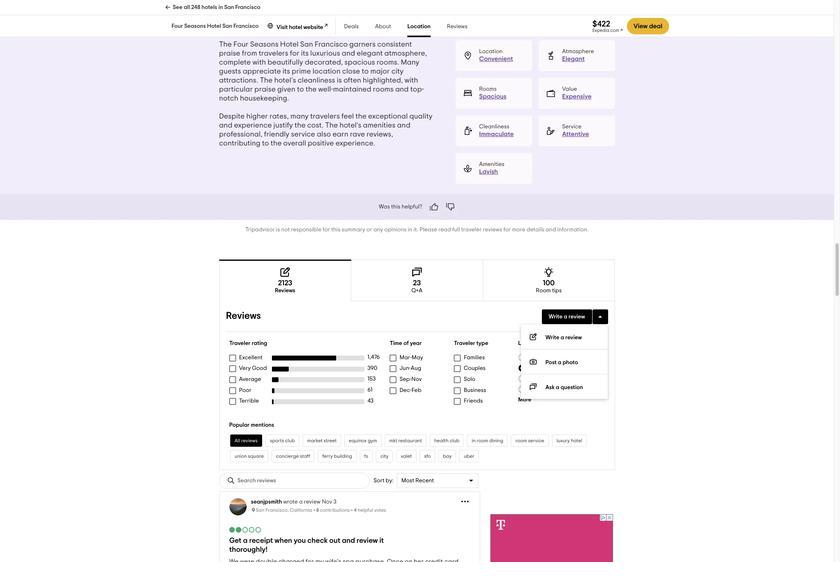 Task type: vqa. For each thing, say whether or not it's contained in the screenshot.
is
yes



Task type: locate. For each thing, give the bounding box(es) containing it.
0 horizontal spatial to
[[262, 140, 269, 147]]

write up all languages ( 2,123
[[546, 335, 560, 341]]

question
[[561, 385, 583, 391]]

1 vertical spatial seasons
[[250, 41, 279, 48]]

) right post
[[562, 366, 564, 371]]

its down beautifully
[[283, 68, 290, 75]]

traveler for traveler rating
[[229, 341, 251, 347]]

the down appreciate
[[260, 77, 273, 84]]

the up also at top
[[325, 122, 338, 129]]

praise up housekeeping.
[[255, 86, 276, 93]]

francisco
[[235, 5, 261, 10], [234, 23, 259, 29], [315, 41, 348, 48]]

nov left 3
[[322, 500, 332, 505]]

deals
[[344, 24, 359, 29]]

and inside get a receipt when you check out and review it thoroughly!
[[342, 538, 355, 545]]

families
[[464, 355, 485, 361]]

0 vertical spatial four
[[172, 23, 183, 29]]

praise
[[219, 50, 240, 57], [255, 86, 276, 93]]

2 vertical spatial in
[[472, 439, 476, 444]]

and right out
[[342, 538, 355, 545]]

all for all reviews
[[235, 439, 240, 444]]

details
[[527, 227, 545, 233]]

for inside the four seasons hotel san francisco garners consistent praise from travelers for its luxurious and elegant atmosphere, complete with beautifully decorated, spacious rooms. many guests appreciate its prime location close to major city attractions. the hotel's cleanliness is often highlighted, with particular praise given to the well-maintained rooms and top- notch housekeeping. despite higher rates, many travelers feel the exceptional quality and experience justify the cost. the hotel's amenities and professional, friendly service also earn rave reviews, contributing to the overall positive experience.
[[290, 50, 300, 57]]

sports
[[270, 439, 284, 444]]

0 vertical spatial san
[[224, 5, 234, 10]]

2 vertical spatial san
[[300, 41, 313, 48]]

expensive
[[563, 93, 592, 100]]

1 vertical spatial four
[[234, 41, 249, 48]]

1 vertical spatial city
[[381, 454, 389, 459]]

0 vertical spatial travelers
[[259, 50, 289, 57]]

0 horizontal spatial hotel
[[207, 23, 221, 29]]

review inside get a receipt when you check out and review it thoroughly!
[[357, 538, 378, 545]]

location for location convenient
[[479, 49, 503, 55]]

0 vertical spatial to
[[362, 68, 369, 75]]

2123 reviews
[[275, 280, 296, 294]]

1 horizontal spatial room
[[516, 439, 527, 444]]

( for languages
[[566, 355, 567, 361]]

rooms.
[[377, 59, 399, 66]]

seasons down the 248
[[184, 23, 206, 29]]

43
[[368, 398, 374, 404]]

2123
[[278, 280, 292, 287]]

positive
[[308, 140, 334, 147]]

write a review down 'tips'
[[549, 314, 585, 320]]

feel
[[342, 113, 354, 120]]

1 vertical spatial reviews
[[241, 439, 258, 444]]

this right responsible
[[332, 227, 341, 233]]

0 horizontal spatial (
[[548, 366, 550, 371]]

search image
[[227, 477, 235, 485]]

nov up feb
[[412, 377, 422, 383]]

club
[[285, 439, 295, 444], [450, 439, 460, 444]]

0 horizontal spatial traveler
[[229, 341, 251, 347]]

hotel right luxury
[[571, 439, 583, 444]]

1 vertical spatial all
[[235, 439, 240, 444]]

1 vertical spatial the
[[260, 77, 273, 84]]

read
[[439, 227, 451, 233]]

1 horizontal spatial this
[[391, 204, 401, 210]]

tripadvisor is not responsible for this summary or any opinions in it. please read full traveler reviews for more details and information.
[[245, 227, 589, 233]]

0 horizontal spatial travelers
[[259, 50, 289, 57]]

0 horizontal spatial four
[[172, 23, 183, 29]]

luxury hotel
[[557, 439, 583, 444]]

1 horizontal spatial )
[[579, 387, 581, 393]]

visit
[[277, 24, 288, 30]]

the up complete
[[219, 41, 232, 48]]

write a review
[[549, 314, 585, 320], [546, 335, 582, 341]]

major
[[371, 68, 390, 75]]

san
[[224, 5, 234, 10], [222, 23, 232, 29], [300, 41, 313, 48]]

all inside button
[[235, 439, 240, 444]]

sfo
[[424, 454, 431, 459]]

city right fs
[[381, 454, 389, 459]]

and up the spacious
[[342, 50, 355, 57]]

service inside the four seasons hotel san francisco garners consistent praise from travelers for its luxurious and elegant atmosphere, complete with beautifully decorated, spacious rooms. many guests appreciate its prime location close to major city attractions. the hotel's cleanliness is often highlighted, with particular praise given to the well-maintained rooms and top- notch housekeeping. despite higher rates, many travelers feel the exceptional quality and experience justify the cost. the hotel's amenities and professional, friendly service also earn rave reviews, contributing to the overall positive experience.
[[291, 131, 315, 138]]

1 vertical spatial francisco
[[234, 23, 259, 29]]

1 horizontal spatial club
[[450, 439, 460, 444]]

hotel's down feel
[[340, 122, 362, 129]]

0 horizontal spatial this
[[332, 227, 341, 233]]

hotel right the visit
[[289, 24, 302, 30]]

see all 248 hotels in san francisco link
[[165, 0, 261, 15]]

was
[[379, 204, 390, 210]]

traveler up families
[[454, 341, 476, 347]]

in right hotels
[[219, 5, 223, 10]]

get a receipt when you check out and review it thoroughly!
[[229, 538, 384, 554]]

1 vertical spatial its
[[283, 68, 290, 75]]

1 horizontal spatial with
[[405, 77, 418, 84]]

ferry building
[[323, 454, 352, 459]]

rooms
[[479, 86, 497, 92]]

opinions
[[385, 227, 407, 233]]

1 horizontal spatial all
[[528, 355, 535, 361]]

four up from
[[234, 41, 249, 48]]

terrible
[[239, 399, 259, 404]]

room inside room service button
[[516, 439, 527, 444]]

0 vertical spatial hotel
[[289, 24, 302, 30]]

service inside button
[[529, 439, 545, 444]]

1 vertical spatial write
[[546, 335, 560, 341]]

location inside location convenient
[[479, 49, 503, 55]]

1 vertical spatial (
[[548, 366, 550, 371]]

2 horizontal spatial in
[[472, 439, 476, 444]]

2 horizontal spatial to
[[362, 68, 369, 75]]

aug
[[411, 366, 422, 372]]

jun-
[[400, 366, 411, 372]]

0 horizontal spatial its
[[283, 68, 290, 75]]

in left it.
[[408, 227, 413, 233]]

0 vertical spatial location
[[408, 24, 431, 29]]

0 vertical spatial is
[[337, 77, 342, 84]]

san down visit hotel website
[[300, 41, 313, 48]]

) right (trad.) on the right of the page
[[579, 387, 581, 393]]

0 horizontal spatial reviews
[[226, 312, 261, 321]]

quality
[[410, 113, 433, 120]]

0 horizontal spatial is
[[276, 227, 280, 233]]

0 horizontal spatial with
[[253, 59, 266, 66]]

four down see
[[172, 23, 183, 29]]

san down this
[[222, 23, 232, 29]]

1 vertical spatial nov
[[322, 500, 332, 505]]

with
[[253, 59, 266, 66], [405, 77, 418, 84]]

service up overall
[[291, 131, 315, 138]]

0 horizontal spatial the
[[219, 41, 232, 48]]

0 vertical spatial praise
[[219, 50, 240, 57]]

location for location
[[408, 24, 431, 29]]

1 vertical spatial write a review
[[546, 335, 582, 341]]

in
[[219, 5, 223, 10], [408, 227, 413, 233], [472, 439, 476, 444]]

location up convenient
[[479, 49, 503, 55]]

1 vertical spatial praise
[[255, 86, 276, 93]]

room left dining
[[477, 439, 489, 444]]

write a review link up 2,123
[[521, 325, 608, 350]]

hotel inside button
[[571, 439, 583, 444]]

0 horizontal spatial in
[[219, 5, 223, 10]]

1 vertical spatial english
[[528, 366, 547, 371]]

to right given
[[297, 86, 304, 93]]

contributions
[[320, 508, 350, 513]]

0 horizontal spatial location
[[408, 24, 431, 29]]

0 horizontal spatial english
[[377, 6, 398, 12]]

hotel
[[289, 24, 302, 30], [571, 439, 583, 444]]

1 room from the left
[[477, 439, 489, 444]]

advertisement region
[[491, 515, 613, 563]]

0 horizontal spatial reviews
[[241, 439, 258, 444]]

and left top-
[[396, 86, 409, 93]]

0 vertical spatial with
[[253, 59, 266, 66]]

is inside the four seasons hotel san francisco garners consistent praise from travelers for its luxurious and elegant atmosphere, complete with beautifully decorated, spacious rooms. many guests appreciate its prime location close to major city attractions. the hotel's cleanliness is often highlighted, with particular praise given to the well-maintained rooms and top- notch housekeeping. despite higher rates, many travelers feel the exceptional quality and experience justify the cost. the hotel's amenities and professional, friendly service also earn rave reviews, contributing to the overall positive experience.
[[337, 77, 342, 84]]

francisco up luxurious
[[315, 41, 348, 48]]

2 vertical spatial francisco
[[315, 41, 348, 48]]

1 vertical spatial with
[[405, 77, 418, 84]]

and down "despite"
[[219, 122, 233, 129]]

ask
[[546, 385, 555, 391]]

service left luxury
[[529, 439, 545, 444]]

1 horizontal spatial hotel
[[571, 439, 583, 444]]

ai,
[[308, 6, 316, 12]]

rave
[[350, 131, 365, 138]]

its up "prime"
[[301, 50, 309, 57]]

0 vertical spatial english
[[377, 6, 398, 12]]

1 horizontal spatial traveler
[[454, 341, 476, 347]]

ferry building button
[[318, 451, 357, 463]]

fs button
[[360, 451, 373, 463]]

all reviews
[[235, 439, 258, 444]]

in up "uber"
[[472, 439, 476, 444]]

0 vertical spatial )
[[562, 366, 564, 371]]

write
[[549, 314, 563, 320], [546, 335, 560, 341]]

to down friendly
[[262, 140, 269, 147]]

francisco left was
[[235, 5, 261, 10]]

2 vertical spatial reviews
[[226, 312, 261, 321]]

0 vertical spatial francisco
[[235, 5, 261, 10]]

amenities lavish
[[479, 162, 505, 175]]

based
[[318, 6, 337, 12]]

votes
[[374, 508, 386, 513]]

with up appreciate
[[253, 59, 266, 66]]

many
[[291, 113, 309, 120]]

1 horizontal spatial hotel
[[280, 41, 299, 48]]

maintained
[[333, 86, 372, 93]]

four
[[172, 23, 183, 29], [234, 41, 249, 48]]

english up about
[[377, 6, 398, 12]]

four seasons hotel san francisco
[[172, 23, 259, 29]]

4
[[354, 508, 357, 513]]

room
[[477, 439, 489, 444], [516, 439, 527, 444]]

for left more
[[504, 227, 511, 233]]

city inside button
[[381, 454, 389, 459]]

hotel up beautifully
[[280, 41, 299, 48]]

praise up complete
[[219, 50, 240, 57]]

this right was
[[391, 204, 401, 210]]

city
[[392, 68, 404, 75], [381, 454, 389, 459]]

is left not
[[276, 227, 280, 233]]

0 vertical spatial write a review link
[[542, 310, 592, 325]]

city inside the four seasons hotel san francisco garners consistent praise from travelers for its luxurious and elegant atmosphere, complete with beautifully decorated, spacious rooms. many guests appreciate its prime location close to major city attractions. the hotel's cleanliness is often highlighted, with particular praise given to the well-maintained rooms and top- notch housekeeping. despite higher rates, many travelers feel the exceptional quality and experience justify the cost. the hotel's amenities and professional, friendly service also earn rave reviews, contributing to the overall positive experience.
[[392, 68, 404, 75]]

1 traveler from the left
[[229, 341, 251, 347]]

location down reviews.
[[408, 24, 431, 29]]

1 vertical spatial in
[[408, 227, 413, 233]]

(trad.)
[[551, 387, 567, 393]]

hotel down see all 248 hotels in san francisco link
[[207, 23, 221, 29]]

poor
[[239, 388, 252, 394]]

traveler up excellent
[[229, 341, 251, 347]]

elegant
[[563, 56, 585, 62]]

all down 'language'
[[528, 355, 535, 361]]

city down "rooms."
[[392, 68, 404, 75]]

2 vertical spatial the
[[325, 122, 338, 129]]

expedia.com
[[593, 28, 620, 33]]

0 horizontal spatial for
[[290, 50, 300, 57]]

amenities
[[363, 122, 396, 129]]

1 horizontal spatial nov
[[412, 377, 422, 383]]

room right dining
[[516, 439, 527, 444]]

reviews right traveler
[[483, 227, 503, 233]]

seasons inside the four seasons hotel san francisco garners consistent praise from travelers for its luxurious and elegant atmosphere, complete with beautifully decorated, spacious rooms. many guests appreciate its prime location close to major city attractions. the hotel's cleanliness is often highlighted, with particular praise given to the well-maintained rooms and top- notch housekeeping. despite higher rates, many travelers feel the exceptional quality and experience justify the cost. the hotel's amenities and professional, friendly service also earn rave reviews, contributing to the overall positive experience.
[[250, 41, 279, 48]]

0 vertical spatial all
[[528, 355, 535, 361]]

staff
[[300, 454, 310, 459]]

1 horizontal spatial reviews
[[483, 227, 503, 233]]

the four seasons hotel san francisco garners consistent praise from travelers for its luxurious and elegant atmosphere, complete with beautifully decorated, spacious rooms. many guests appreciate its prime location close to major city attractions. the hotel's cleanliness is often highlighted, with particular praise given to the well-maintained rooms and top- notch housekeeping. despite higher rates, many travelers feel the exceptional quality and experience justify the cost. the hotel's amenities and professional, friendly service also earn rave reviews, contributing to the overall positive experience.
[[219, 41, 434, 147]]

all down the popular on the left of page
[[235, 439, 240, 444]]

for right responsible
[[323, 227, 330, 233]]

francisco up from
[[234, 23, 259, 29]]

seasons up from
[[250, 41, 279, 48]]

club right sports
[[285, 439, 295, 444]]

1 horizontal spatial in
[[408, 227, 413, 233]]

travelers
[[259, 50, 289, 57], [310, 113, 340, 120]]

0 horizontal spatial club
[[285, 439, 295, 444]]

couples
[[464, 366, 486, 372]]

a inside get a receipt when you check out and review it thoroughly!
[[243, 538, 248, 545]]

1 horizontal spatial (
[[566, 355, 567, 361]]

with up top-
[[405, 77, 418, 84]]

0 vertical spatial seasons
[[184, 23, 206, 29]]

any
[[374, 227, 383, 233]]

english down languages
[[528, 366, 547, 371]]

1 horizontal spatial location
[[479, 49, 503, 55]]

mentions
[[251, 423, 274, 429]]

garners
[[350, 41, 376, 48]]

san right hotels
[[224, 5, 234, 10]]

exceptional
[[368, 113, 408, 120]]

mkt restaurant button
[[385, 435, 427, 447]]

write a review up 2,123
[[546, 335, 582, 341]]

for up beautifully
[[290, 50, 300, 57]]

1 horizontal spatial seasons
[[250, 41, 279, 48]]

dec-
[[400, 388, 412, 394]]

1 vertical spatial service
[[529, 439, 545, 444]]

1 horizontal spatial is
[[337, 77, 342, 84]]

fs
[[365, 454, 368, 459]]

club right health
[[450, 439, 460, 444]]

1 club from the left
[[285, 439, 295, 444]]

seanjpsmith link
[[251, 500, 282, 505]]

1 vertical spatial hotel
[[280, 41, 299, 48]]

travelers up beautifully
[[259, 50, 289, 57]]

1 horizontal spatial the
[[260, 77, 273, 84]]

consistent
[[378, 41, 412, 48]]

restaurant
[[399, 439, 422, 444]]

ask a question
[[546, 385, 583, 391]]

2 horizontal spatial reviews
[[447, 24, 468, 29]]

0 horizontal spatial summary
[[233, 6, 260, 12]]

1 vertical spatial location
[[479, 49, 503, 55]]

often
[[344, 77, 361, 84]]

1 horizontal spatial praise
[[255, 86, 276, 93]]

1 vertical spatial is
[[276, 227, 280, 233]]

0 horizontal spatial hotel
[[289, 24, 302, 30]]

2 traveler from the left
[[454, 341, 476, 347]]

to down the spacious
[[362, 68, 369, 75]]

travelers up cost.
[[310, 113, 340, 120]]

summary left was
[[233, 6, 260, 12]]

mkt
[[390, 439, 398, 444]]

is left often
[[337, 77, 342, 84]]

seasons
[[184, 23, 206, 29], [250, 41, 279, 48]]

0 vertical spatial its
[[301, 50, 309, 57]]

reviews up union square button
[[241, 439, 258, 444]]

summary left or
[[342, 227, 365, 233]]

write a review link down 'tips'
[[542, 310, 592, 325]]

0 vertical spatial hotel
[[207, 23, 221, 29]]

reviews,
[[367, 131, 393, 138]]

rates,
[[270, 113, 289, 120]]

2 room from the left
[[516, 439, 527, 444]]

hotel's up given
[[274, 77, 296, 84]]

2 club from the left
[[450, 439, 460, 444]]

cleanliness
[[479, 124, 510, 130]]

and
[[342, 50, 355, 57], [396, 86, 409, 93], [219, 122, 233, 129], [397, 122, 411, 129], [546, 227, 556, 233], [342, 538, 355, 545]]

english
[[377, 6, 398, 12], [528, 366, 547, 371]]

write down 'tips'
[[549, 314, 563, 320]]

guests
[[219, 68, 241, 75]]

1 vertical spatial travelers
[[310, 113, 340, 120]]

1 horizontal spatial summary
[[342, 227, 365, 233]]

2,123
[[567, 355, 579, 361]]

0 horizontal spatial seasons
[[184, 23, 206, 29]]

city button
[[376, 451, 393, 463]]

on
[[338, 6, 346, 12]]

attentive
[[563, 131, 589, 138]]



Task type: describe. For each thing, give the bounding box(es) containing it.
it
[[380, 538, 384, 545]]

atmosphere,
[[385, 50, 427, 57]]

0 vertical spatial nov
[[412, 377, 422, 383]]

was
[[261, 6, 273, 12]]

by:
[[386, 478, 394, 484]]

photo
[[563, 360, 578, 366]]

valet button
[[397, 451, 417, 463]]

1 vertical spatial write a review link
[[521, 325, 608, 350]]

reviews inside button
[[241, 439, 258, 444]]

very
[[239, 366, 251, 372]]

san inside the four seasons hotel san francisco garners consistent praise from travelers for its luxurious and elegant atmosphere, complete with beautifully decorated, spacious rooms. many guests appreciate its prime location close to major city attractions. the hotel's cleanliness is often highlighted, with particular praise given to the well-maintained rooms and top- notch housekeeping. despite higher rates, many travelers feel the exceptional quality and experience justify the cost. the hotel's amenities and professional, friendly service also earn rave reviews, contributing to the overall positive experience.
[[300, 41, 313, 48]]

see all 248 hotels in san francisco
[[173, 5, 261, 10]]

1,975
[[550, 366, 562, 371]]

all languages ( 2,123
[[528, 355, 579, 361]]

earn
[[333, 131, 349, 138]]

the right feel
[[356, 113, 367, 120]]

0 vertical spatial reviews
[[483, 227, 503, 233]]

wrote
[[283, 500, 298, 505]]

jun-aug
[[400, 366, 422, 372]]

was this helpful?
[[379, 204, 423, 210]]

contributing
[[219, 140, 261, 147]]

seanjpsmith
[[251, 500, 282, 505]]

feb
[[412, 388, 422, 394]]

0 vertical spatial this
[[391, 204, 401, 210]]

traveler for traveler type
[[454, 341, 476, 347]]

view deal
[[634, 23, 663, 29]]

this
[[219, 6, 231, 12]]

overall
[[283, 140, 306, 147]]

atmosphere elegant
[[563, 49, 594, 62]]

in room dining button
[[468, 435, 508, 447]]

union square button
[[230, 451, 268, 463]]

hotels
[[202, 5, 217, 10]]

tripadvisor
[[245, 227, 275, 233]]

luxury
[[557, 439, 570, 444]]

and down the exceptional
[[397, 122, 411, 129]]

1 vertical spatial reviews
[[275, 288, 296, 294]]

more
[[519, 398, 532, 403]]

more
[[512, 227, 526, 233]]

most recent
[[402, 478, 434, 484]]

0 horizontal spatial praise
[[219, 50, 240, 57]]

1 vertical spatial this
[[332, 227, 341, 233]]

0 vertical spatial reviews
[[447, 24, 468, 29]]

1 vertical spatial summary
[[342, 227, 365, 233]]

service attentive
[[563, 124, 589, 138]]

get
[[229, 538, 242, 545]]

0 horizontal spatial hotel's
[[274, 77, 296, 84]]

well-
[[318, 86, 333, 93]]

francisco inside the four seasons hotel san francisco garners consistent praise from travelers for its luxurious and elegant atmosphere, complete with beautifully decorated, spacious rooms. many guests appreciate its prime location close to major city attractions. the hotel's cleanliness is often highlighted, with particular praise given to the well-maintained rooms and top- notch housekeeping. despite higher rates, many travelers feel the exceptional quality and experience justify the cost. the hotel's amenities and professional, friendly service also earn rave reviews, contributing to the overall positive experience.
[[315, 41, 348, 48]]

Search search field
[[238, 478, 297, 485]]

chinese (trad.) ( 165 )
[[528, 387, 581, 393]]

valet
[[401, 454, 412, 459]]

concierge staff
[[276, 454, 310, 459]]

also
[[317, 131, 331, 138]]

club for sports club
[[285, 439, 295, 444]]

1,476
[[368, 355, 380, 361]]

solo
[[464, 377, 476, 383]]

hotel for luxury
[[571, 439, 583, 444]]

q+a
[[412, 288, 423, 294]]

2 horizontal spatial for
[[504, 227, 511, 233]]

many
[[401, 59, 420, 66]]

the down many at left top
[[295, 122, 306, 129]]

top-
[[411, 86, 424, 93]]

1 horizontal spatial travelers
[[310, 113, 340, 120]]

2 vertical spatial to
[[262, 140, 269, 147]]

hotel inside the four seasons hotel san francisco garners consistent praise from travelers for its luxurious and elegant atmosphere, complete with beautifully decorated, spacious rooms. many guests appreciate its prime location close to major city attractions. the hotel's cleanliness is often highlighted, with particular praise given to the well-maintained rooms and top- notch housekeeping. despite higher rates, many travelers feel the exceptional quality and experience justify the cost. the hotel's amenities and professional, friendly service also earn rave reviews, contributing to the overall positive experience.
[[280, 41, 299, 48]]

mkt restaurant
[[390, 439, 422, 444]]

club for health club
[[450, 439, 460, 444]]

the down 'cleanliness'
[[306, 86, 317, 93]]

english ( 1,975 )
[[528, 366, 564, 371]]

languages
[[536, 355, 564, 361]]

get a receipt when you check out and review it thoroughly! link
[[229, 538, 384, 554]]

1 horizontal spatial english
[[528, 366, 547, 371]]

four inside the four seasons hotel san francisco garners consistent praise from travelers for its luxurious and elegant atmosphere, complete with beautifully decorated, spacious rooms. many guests appreciate its prime location close to major city attractions. the hotel's cleanliness is often highlighted, with particular praise given to the well-maintained rooms and top- notch housekeeping. despite higher rates, many travelers feel the exceptional quality and experience justify the cost. the hotel's amenities and professional, friendly service also earn rave reviews, contributing to the overall positive experience.
[[234, 41, 249, 48]]

1 vertical spatial san
[[222, 23, 232, 29]]

when
[[275, 538, 292, 545]]

dining
[[490, 439, 504, 444]]

website
[[304, 24, 323, 30]]

chinese
[[528, 387, 550, 393]]

value
[[563, 86, 577, 92]]

hotel for visit
[[289, 24, 302, 30]]

check
[[308, 538, 328, 545]]

type
[[477, 341, 489, 347]]

cleanliness immaculate
[[479, 124, 514, 138]]

1 vertical spatial )
[[579, 387, 581, 393]]

notch
[[219, 95, 239, 102]]

uber
[[464, 454, 475, 459]]

popular
[[229, 423, 250, 429]]

sports club
[[270, 439, 295, 444]]

beautifully
[[268, 59, 303, 66]]

view
[[634, 23, 648, 29]]

rating
[[252, 341, 267, 347]]

1 horizontal spatial hotel's
[[340, 122, 362, 129]]

sep-
[[400, 377, 412, 383]]

mar-
[[400, 355, 412, 361]]

( for (trad.)
[[569, 387, 570, 393]]

full
[[453, 227, 460, 233]]

concierge
[[276, 454, 299, 459]]

cost.
[[307, 122, 324, 129]]

mar-may
[[400, 355, 423, 361]]

you
[[294, 538, 306, 545]]

of
[[404, 341, 409, 347]]

average
[[239, 377, 261, 383]]

1 horizontal spatial for
[[323, 227, 330, 233]]

equinox gym button
[[345, 435, 382, 447]]

390
[[368, 366, 378, 372]]

gym
[[368, 439, 377, 444]]

2 horizontal spatial the
[[325, 122, 338, 129]]

value expensive
[[563, 86, 592, 100]]

reviews.
[[399, 6, 423, 12]]

about
[[375, 24, 391, 29]]

elegant
[[357, 50, 383, 57]]

the down friendly
[[271, 140, 282, 147]]

room inside the "in room dining" button
[[477, 439, 489, 444]]

1 horizontal spatial its
[[301, 50, 309, 57]]

0 vertical spatial write
[[549, 314, 563, 320]]

0 vertical spatial summary
[[233, 6, 260, 12]]

room service button
[[511, 435, 549, 447]]

business
[[464, 388, 486, 394]]

0 horizontal spatial )
[[562, 366, 564, 371]]

23
[[413, 280, 421, 287]]

and right the 'details'
[[546, 227, 556, 233]]

in inside see all 248 hotels in san francisco link
[[219, 5, 223, 10]]

most
[[402, 478, 414, 484]]

please
[[420, 227, 437, 233]]

recent
[[416, 478, 434, 484]]

location convenient
[[479, 49, 513, 62]]

atmosphere
[[563, 49, 594, 55]]

spacious
[[479, 93, 507, 100]]

1 vertical spatial to
[[297, 86, 304, 93]]

0 vertical spatial write a review
[[549, 314, 585, 320]]

all for all languages ( 2,123
[[528, 355, 535, 361]]

in inside the "in room dining" button
[[472, 439, 476, 444]]



